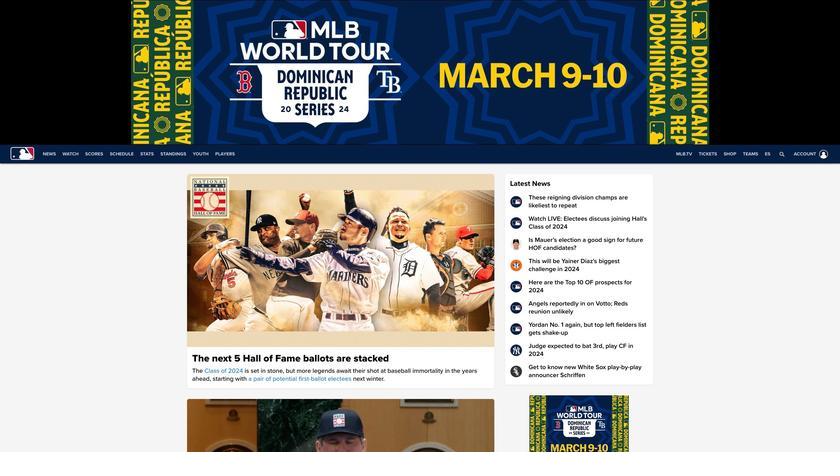 Task type: vqa. For each thing, say whether or not it's contained in the screenshot.
Gomber 'image'
no



Task type: locate. For each thing, give the bounding box(es) containing it.
secondary navigation element
[[39, 145, 238, 163]]

top navigation element
[[0, 145, 841, 163]]

3 mlb image from the top
[[510, 302, 522, 314]]

astros image
[[510, 259, 522, 271]]

mlb image
[[510, 196, 522, 208], [510, 217, 522, 229], [510, 302, 522, 314], [510, 323, 522, 335]]

tertiary navigation element
[[673, 145, 774, 163]]

2 mlb image from the top
[[510, 217, 522, 229]]

the next 5 hall of fame ballots are stacked image
[[187, 174, 495, 347]]

yankees image
[[510, 344, 522, 356]]

j. mauer image
[[510, 238, 522, 250]]



Task type: describe. For each thing, give the bounding box(es) containing it.
search image
[[780, 151, 785, 157]]

mlb media player group
[[187, 399, 495, 452]]

1 mlb image from the top
[[510, 196, 522, 208]]

4 mlb image from the top
[[510, 323, 522, 335]]

major league baseball image
[[11, 147, 34, 160]]

advertisement element
[[530, 395, 629, 452]]

mlb image
[[510, 281, 522, 293]]

white sox image
[[510, 366, 522, 377]]



